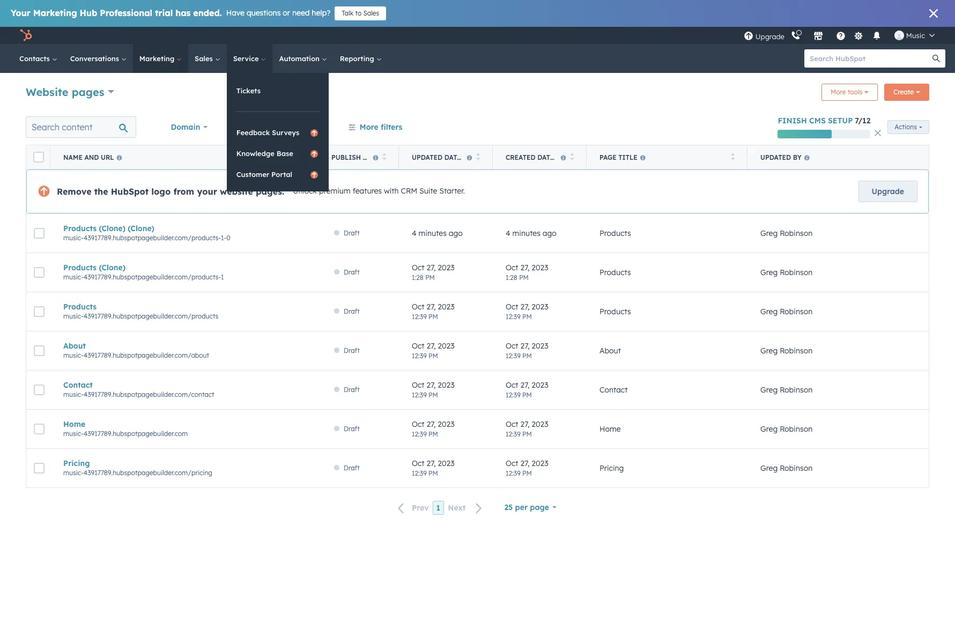 Task type: describe. For each thing, give the bounding box(es) containing it.
calling icon button
[[787, 28, 805, 42]]

publish for publish status button
[[332, 153, 361, 161]]

2 4 minutes ago from the left
[[506, 229, 557, 238]]

talk to sales button
[[335, 6, 386, 20]]

press to sort. element for page title
[[731, 153, 735, 162]]

oct 27, 2023 1:28 pm for products (clone) was updated on oct 27, 2023 element
[[412, 263, 455, 281]]

knowledge base link
[[227, 143, 329, 164]]

27, inside pricing was updated on oct 27, 2023 element
[[427, 458, 436, 468]]

oct 27, 2023 12:39 pm for the products was updated on oct 27, 2023 element
[[412, 302, 455, 321]]

12:39 inside the products was updated on oct 27, 2023 element
[[412, 312, 427, 321]]

27, inside home was created on oct 27, 2023 at 12:39 pm element
[[521, 419, 530, 429]]

upgrade link
[[859, 181, 918, 202]]

your marketing hub professional trial has ended. have questions or need help?
[[11, 8, 331, 18]]

pages
[[72, 85, 104, 98]]

25
[[504, 503, 513, 512]]

has
[[176, 8, 191, 18]]

12:39 inside contact was updated on oct 27, 2023 element
[[412, 391, 427, 399]]

updated for updated date (edt)
[[412, 153, 443, 161]]

customer portal link
[[227, 164, 329, 185]]

about link
[[63, 341, 306, 351]]

crm
[[401, 186, 418, 196]]

tickets link
[[227, 80, 329, 101]]

calling icon image
[[791, 31, 801, 41]]

43917789.hubspotpagebuilder.com/products
[[84, 312, 219, 320]]

draft for music-
[[344, 268, 360, 276]]

oct 27, 2023 12:39 pm for contact was created on oct 27, 2023 at 12:39 pm element
[[506, 380, 549, 399]]

website
[[26, 85, 68, 98]]

2023 for contact was updated on oct 27, 2023 element
[[438, 380, 455, 390]]

oct 27, 2023 1:28 pm for the products (clone) was created on oct 27, 2023 at 1:28 pm element
[[506, 263, 549, 281]]

close image
[[930, 9, 938, 18]]

your
[[11, 8, 30, 18]]

actions
[[895, 123, 917, 131]]

service menu
[[227, 73, 329, 192]]

oct 27, 2023 12:39 pm for contact was updated on oct 27, 2023 element
[[412, 380, 455, 399]]

(edt) for updated date (edt)
[[463, 153, 481, 161]]

hubspot
[[111, 186, 149, 197]]

1 vertical spatial upgrade
[[872, 187, 904, 196]]

music button
[[888, 27, 941, 44]]

2023 for about was created on oct 27, 2023 at 12:39 pm element in the bottom right of the page
[[532, 341, 549, 351]]

more tools
[[831, 88, 863, 96]]

draft for (clone)
[[344, 229, 360, 237]]

Search HubSpot search field
[[805, 49, 936, 68]]

reporting link
[[334, 44, 388, 73]]

products was created on oct 27, 2023 at 12:39 pm element
[[506, 302, 574, 322]]

music- for products
[[63, 312, 84, 320]]

music- for contact
[[63, 391, 84, 399]]

products (clone) music-43917789.hubspotpagebuilder.com/products-1
[[63, 263, 224, 281]]

1 horizontal spatial marketing
[[139, 54, 177, 63]]

pricing was created on oct 27, 2023 at 12:39 pm element
[[506, 458, 574, 478]]

(clone) for products (clone)
[[99, 263, 126, 273]]

contact for contact
[[600, 385, 628, 395]]

0
[[227, 234, 230, 242]]

pricing for pricing
[[600, 463, 624, 473]]

2023 for the products was updated on oct 27, 2023 element
[[438, 302, 455, 311]]

robinson for music-
[[780, 268, 813, 277]]

page
[[530, 503, 549, 512]]

27, inside pricing was created on oct 27, 2023 at 12:39 pm element
[[521, 458, 530, 468]]

greg for 43917789.hubspotpagebuilder.com
[[761, 424, 778, 434]]

search button
[[928, 49, 946, 68]]

your
[[197, 186, 217, 197]]

created date (edt)
[[506, 153, 574, 161]]

2 minutes from the left
[[513, 229, 541, 238]]

status for publish status button
[[363, 153, 387, 161]]

pm inside about was updated on oct 27, 2023 'element'
[[429, 352, 438, 360]]

robinson for 43917789.hubspotpagebuilder.com/contact
[[780, 385, 813, 395]]

next button
[[444, 501, 489, 515]]

2023 for the products (clone) was created on oct 27, 2023 at 1:28 pm element
[[532, 263, 549, 272]]

music- for home
[[63, 430, 84, 438]]

12:39 up about was created on oct 27, 2023 at 12:39 pm element in the bottom right of the page
[[506, 312, 521, 321]]

more for more tools
[[831, 88, 846, 96]]

domain
[[171, 122, 200, 132]]

27, inside about was created on oct 27, 2023 at 12:39 pm element
[[521, 341, 530, 351]]

finish cms setup progress bar
[[778, 130, 832, 138]]

tools
[[848, 88, 863, 96]]

page title
[[600, 153, 638, 161]]

more for more filters
[[360, 122, 379, 132]]

43917789.hubspotpagebuilder.com/contact
[[84, 391, 214, 399]]

more filters button
[[341, 116, 409, 138]]

greg robinson for music-
[[761, 268, 813, 277]]

customer portal
[[236, 170, 292, 179]]

feedback surveys link
[[227, 122, 329, 143]]

oct 27, 2023 12:39 pm for products was created on oct 27, 2023 at 12:39 pm element
[[506, 302, 549, 321]]

hubspot image
[[19, 29, 32, 42]]

oct down products (clone) was updated on oct 27, 2023 element
[[412, 302, 425, 311]]

website pages banner
[[26, 80, 930, 105]]

pm inside home was updated on oct 27, 2023 element
[[429, 430, 438, 438]]

oct down products was created on oct 27, 2023 at 12:39 pm element
[[506, 341, 519, 351]]

name and url
[[63, 153, 114, 161]]

music- for about
[[63, 351, 84, 359]]

oct 27, 2023 12:39 pm for home was created on oct 27, 2023 at 12:39 pm element
[[506, 419, 549, 438]]

talk to sales
[[342, 9, 379, 17]]

oct down contact was created on oct 27, 2023 at 12:39 pm element
[[506, 419, 519, 429]]

greg for music-
[[761, 268, 778, 277]]

contact music-43917789.hubspotpagebuilder.com/contact
[[63, 380, 214, 399]]

about music-43917789.hubspotpagebuilder.com/about
[[63, 341, 209, 359]]

home link
[[63, 420, 306, 429]]

surveys
[[272, 128, 299, 137]]

conversations
[[70, 54, 121, 63]]

greg for (clone)
[[761, 229, 778, 238]]

questions
[[247, 8, 281, 18]]

publish status for publish status popup button on the left of the page
[[251, 122, 304, 132]]

2023 for products was created on oct 27, 2023 at 12:39 pm element
[[532, 302, 549, 311]]

oct inside 'element'
[[412, 341, 425, 351]]

12:39 inside home was updated on oct 27, 2023 element
[[412, 430, 427, 438]]

27, inside the products (clone) was created on oct 27, 2023 at 1:28 pm element
[[521, 263, 530, 272]]

status for publish status popup button on the left of the page
[[281, 122, 304, 132]]

press to sort. image for updated date (edt)
[[476, 153, 480, 160]]

/
[[859, 116, 863, 126]]

robinson for (clone)
[[780, 229, 813, 238]]

press to sort. image for publish status
[[382, 153, 386, 160]]

43917789.hubspotpagebuilder.com/about
[[84, 351, 209, 359]]

close image
[[875, 130, 882, 136]]

27, inside contact was created on oct 27, 2023 at 12:39 pm element
[[521, 380, 530, 390]]

home was created on oct 27, 2023 at 12:39 pm element
[[506, 419, 574, 439]]

service
[[233, 54, 261, 63]]

pm up 25 per page
[[523, 469, 532, 477]]

automation
[[279, 54, 322, 63]]

oct down the products (clone) was created on oct 27, 2023 at 1:28 pm element
[[506, 302, 519, 311]]

27, inside contact was updated on oct 27, 2023 element
[[427, 380, 436, 390]]

pricing link
[[63, 459, 306, 468]]

starter.
[[440, 186, 465, 196]]

about was created on oct 27, 2023 at 12:39 pm element
[[506, 341, 574, 361]]

sales inside button
[[363, 9, 379, 17]]

publish status for publish status button
[[332, 153, 387, 161]]

title
[[619, 153, 638, 161]]

music- inside products (clone) music-43917789.hubspotpagebuilder.com/products-1
[[63, 273, 84, 281]]

pm up about was created on oct 27, 2023 at 12:39 pm element in the bottom right of the page
[[523, 312, 532, 321]]

help?
[[312, 8, 331, 18]]

2023 for products (clone) was updated on oct 27, 2023 element
[[438, 263, 455, 272]]

43917789.hubspotpagebuilder.com/pricing
[[84, 469, 212, 477]]

talk
[[342, 9, 354, 17]]

actions button
[[888, 120, 930, 134]]

greg robinson for 43917789.hubspotpagebuilder.com/pricing
[[761, 463, 813, 473]]

contact was updated on oct 27, 2023 element
[[412, 380, 480, 400]]

robinson for 43917789.hubspotpagebuilder.com/products
[[780, 307, 813, 317]]

and
[[84, 153, 99, 161]]

greg robinson for 43917789.hubspotpagebuilder.com/contact
[[761, 385, 813, 395]]

website
[[220, 186, 253, 197]]

unlock
[[293, 186, 317, 196]]

(edt) for created date (edt)
[[556, 153, 574, 161]]

create button
[[885, 84, 930, 101]]

to
[[355, 9, 362, 17]]

press to sort. element for created date (edt)
[[570, 153, 574, 162]]

oct 27, 2023 12:39 pm for about was created on oct 27, 2023 at 12:39 pm element in the bottom right of the page
[[506, 341, 549, 360]]

robinson for 43917789.hubspotpagebuilder.com
[[780, 424, 813, 434]]

unlock premium features with crm suite starter.
[[293, 186, 465, 196]]

1 4 minutes ago from the left
[[412, 229, 463, 238]]

1:28 inside the products (clone) was created on oct 27, 2023 at 1:28 pm element
[[506, 273, 518, 281]]

2023 for pricing was updated on oct 27, 2023 element
[[438, 458, 455, 468]]

music
[[907, 31, 925, 40]]

customer
[[236, 170, 269, 179]]

oct 27, 2023 12:39 pm for home was updated on oct 27, 2023 element
[[412, 419, 455, 438]]

logo
[[151, 186, 171, 197]]

oct down home was updated on oct 27, 2023 element
[[412, 458, 425, 468]]

upgrade inside menu
[[756, 32, 785, 41]]

2023 for contact was created on oct 27, 2023 at 12:39 pm element
[[532, 380, 549, 390]]

draft for 43917789.hubspotpagebuilder.com/products
[[344, 307, 360, 315]]

(clone) for products (clone) (clone)
[[99, 224, 126, 233]]

press to sort. image
[[570, 153, 574, 160]]

12:39 up contact was created on oct 27, 2023 at 12:39 pm element
[[506, 352, 521, 360]]

pm inside contact was updated on oct 27, 2023 element
[[429, 391, 438, 399]]

products (clone) was updated on oct 27, 2023 element
[[412, 263, 480, 282]]

help button
[[832, 27, 850, 44]]

press to sort. image for page title
[[731, 153, 735, 160]]

43917789.hubspotpagebuilder.com
[[84, 430, 188, 438]]

43917789.hubspotpagebuilder.com/products- inside 'products (clone) (clone) music-43917789.hubspotpagebuilder.com/products-1-0'
[[84, 234, 221, 242]]

robinson for 43917789.hubspotpagebuilder.com/pricing
[[780, 463, 813, 473]]

have
[[226, 8, 245, 18]]

contact link
[[63, 380, 306, 390]]

about for about music-43917789.hubspotpagebuilder.com/about
[[63, 341, 86, 351]]

25 per page button
[[498, 497, 564, 518]]

products (clone) (clone) link
[[63, 224, 306, 233]]

filters
[[381, 122, 403, 132]]

the
[[94, 186, 108, 197]]

0 horizontal spatial marketing
[[33, 8, 77, 18]]

press to sort. element for updated date (edt)
[[476, 153, 480, 162]]

oct 27, 2023 12:39 pm for pricing was created on oct 27, 2023 at 12:39 pm element
[[506, 458, 549, 477]]

updated date (edt) button
[[399, 145, 493, 169]]

1 button
[[433, 501, 444, 515]]

prev button
[[392, 501, 433, 515]]

website pages button
[[26, 84, 114, 100]]

hub
[[80, 8, 97, 18]]

oct down about was updated on oct 27, 2023 'element'
[[412, 380, 425, 390]]

created date (edt) button
[[493, 145, 587, 169]]

create
[[894, 88, 914, 96]]



Task type: vqa. For each thing, say whether or not it's contained in the screenshot.
the 'test'
no



Task type: locate. For each thing, give the bounding box(es) containing it.
4 music- from the top
[[63, 351, 84, 359]]

2023 down products was created on oct 27, 2023 at 12:39 pm element
[[532, 341, 549, 351]]

minutes up the products (clone) was created on oct 27, 2023 at 1:28 pm element
[[513, 229, 541, 238]]

3 greg robinson from the top
[[761, 307, 813, 317]]

pm up home was created on oct 27, 2023 at 12:39 pm element
[[523, 391, 532, 399]]

press to sort. element down more filters
[[382, 153, 386, 162]]

upgrade image
[[744, 31, 754, 41]]

publish status
[[251, 122, 304, 132], [332, 153, 387, 161]]

1 (edt) from the left
[[463, 153, 481, 161]]

publish inside popup button
[[251, 122, 279, 132]]

3 press to sort. image from the left
[[731, 153, 735, 160]]

products inside 'products (clone) (clone) music-43917789.hubspotpagebuilder.com/products-1-0'
[[63, 224, 97, 233]]

updated left by
[[761, 153, 791, 161]]

1 vertical spatial 1
[[436, 503, 441, 513]]

finish
[[778, 116, 807, 126]]

pricing for pricing music-43917789.hubspotpagebuilder.com/pricing
[[63, 459, 90, 468]]

minutes
[[419, 229, 447, 238], [513, 229, 541, 238]]

1 horizontal spatial more
[[831, 88, 846, 96]]

2023 down home was created on oct 27, 2023 at 12:39 pm element
[[532, 458, 549, 468]]

press to sort. image left created
[[476, 153, 480, 160]]

12:39 up home was created on oct 27, 2023 at 12:39 pm element
[[506, 391, 521, 399]]

2 ago from the left
[[543, 229, 557, 238]]

more left filters
[[360, 122, 379, 132]]

notifications button
[[868, 27, 886, 44]]

press to sort. element left updated by
[[731, 153, 735, 162]]

finish cms setup button
[[778, 116, 853, 126]]

press to sort. image inside publish status button
[[382, 153, 386, 160]]

oct 27, 2023 12:39 pm inside home was created on oct 27, 2023 at 12:39 pm element
[[506, 419, 549, 438]]

press to sort. image left updated by
[[731, 153, 735, 160]]

marketplaces image
[[814, 32, 823, 41]]

1 horizontal spatial press to sort. image
[[476, 153, 480, 160]]

products inside products music-43917789.hubspotpagebuilder.com/products
[[63, 302, 97, 312]]

pagination navigation
[[392, 501, 489, 515]]

3 robinson from the top
[[780, 307, 813, 317]]

more inside popup button
[[831, 88, 846, 96]]

draft for 43917789.hubspotpagebuilder.com/about
[[344, 347, 360, 355]]

4 minutes ago up the products (clone) was created on oct 27, 2023 at 1:28 pm element
[[506, 229, 557, 238]]

27, inside the products was updated on oct 27, 2023 element
[[427, 302, 436, 311]]

1 updated from the left
[[412, 153, 443, 161]]

conversations link
[[64, 44, 133, 73]]

0 vertical spatial 1
[[221, 273, 224, 281]]

music- inside 'products (clone) (clone) music-43917789.hubspotpagebuilder.com/products-1-0'
[[63, 234, 84, 242]]

2 greg from the top
[[761, 268, 778, 277]]

1 horizontal spatial publish status
[[332, 153, 387, 161]]

1:28 inside products (clone) was updated on oct 27, 2023 element
[[412, 273, 424, 281]]

2 4 from the left
[[506, 229, 511, 238]]

settings image
[[854, 31, 864, 41]]

3 draft from the top
[[344, 307, 360, 315]]

0 horizontal spatial status
[[281, 122, 304, 132]]

0 horizontal spatial upgrade
[[756, 32, 785, 41]]

oct 27, 2023 12:39 pm inside about was updated on oct 27, 2023 'element'
[[412, 341, 455, 360]]

1 horizontal spatial contact
[[600, 385, 628, 395]]

oct 27, 2023 12:39 pm inside products was created on oct 27, 2023 at 12:39 pm element
[[506, 302, 549, 321]]

1 horizontal spatial oct 27, 2023 1:28 pm
[[506, 263, 549, 281]]

automation link
[[273, 44, 334, 73]]

2023 down products (clone) was updated on oct 27, 2023 element
[[438, 302, 455, 311]]

press to sort. image inside updated date (edt) button
[[476, 153, 480, 160]]

oct 27, 2023 12:39 pm down the products was updated on oct 27, 2023 element
[[412, 341, 455, 360]]

about for about
[[600, 346, 621, 356]]

sales
[[363, 9, 379, 17], [195, 54, 215, 63]]

oct 27, 2023 1:28 pm up the products was updated on oct 27, 2023 element
[[412, 263, 455, 281]]

1 horizontal spatial minutes
[[513, 229, 541, 238]]

updated up suite in the left top of the page
[[412, 153, 443, 161]]

pm inside products (clone) was updated on oct 27, 2023 element
[[425, 273, 435, 281]]

0 horizontal spatial 1
[[221, 273, 224, 281]]

oct 27, 2023 12:39 pm down about was updated on oct 27, 2023 'element'
[[412, 380, 455, 399]]

contact was created on oct 27, 2023 at 12:39 pm element
[[506, 380, 574, 400]]

more filters
[[360, 122, 403, 132]]

oct 27, 2023 12:39 pm down contact was created on oct 27, 2023 at 12:39 pm element
[[506, 419, 549, 438]]

7
[[855, 116, 859, 126]]

pm up 1 button
[[429, 469, 438, 477]]

oct 27, 2023 12:39 pm inside about was created on oct 27, 2023 at 12:39 pm element
[[506, 341, 549, 360]]

4 press to sort. element from the left
[[731, 153, 735, 162]]

pages.
[[256, 186, 284, 197]]

0 horizontal spatial contact
[[63, 380, 93, 390]]

contact inside contact music-43917789.hubspotpagebuilder.com/contact
[[63, 380, 93, 390]]

1 horizontal spatial ago
[[543, 229, 557, 238]]

publish status button
[[244, 116, 318, 138]]

name and url button
[[50, 145, 319, 169]]

name
[[63, 153, 83, 161]]

pm
[[425, 273, 435, 281], [519, 273, 529, 281], [429, 312, 438, 321], [523, 312, 532, 321], [429, 352, 438, 360], [523, 352, 532, 360], [429, 391, 438, 399], [523, 391, 532, 399], [429, 430, 438, 438], [523, 430, 532, 438], [429, 469, 438, 477], [523, 469, 532, 477]]

1 vertical spatial publish status
[[332, 153, 387, 161]]

pricing music-43917789.hubspotpagebuilder.com/pricing
[[63, 459, 212, 477]]

1 horizontal spatial upgrade
[[872, 187, 904, 196]]

about inside about music-43917789.hubspotpagebuilder.com/about
[[63, 341, 86, 351]]

date right created
[[538, 153, 554, 161]]

2023 down the products was updated on oct 27, 2023 element
[[438, 341, 455, 351]]

updated by
[[761, 153, 802, 161]]

press to sort. image inside page title button
[[731, 153, 735, 160]]

0 horizontal spatial minutes
[[419, 229, 447, 238]]

pm up contact was updated on oct 27, 2023 element
[[429, 352, 438, 360]]

(clone) inside products (clone) music-43917789.hubspotpagebuilder.com/products-1
[[99, 263, 126, 273]]

knowledge base
[[236, 149, 293, 158]]

0 horizontal spatial updated
[[412, 153, 443, 161]]

reporting
[[340, 54, 376, 63]]

pm up products was created on oct 27, 2023 at 12:39 pm element
[[519, 273, 529, 281]]

remove
[[57, 186, 91, 197]]

search image
[[933, 55, 940, 62]]

portal
[[271, 170, 292, 179]]

0 horizontal spatial 4
[[412, 229, 417, 238]]

0 horizontal spatial home
[[63, 420, 85, 429]]

3 greg from the top
[[761, 307, 778, 317]]

12:39 up prev
[[412, 469, 427, 477]]

publish status button
[[319, 145, 399, 169]]

oct 27, 2023 12:39 pm down contact was updated on oct 27, 2023 element
[[412, 419, 455, 438]]

oct 27, 2023 12:39 pm for pricing was updated on oct 27, 2023 element
[[412, 458, 455, 477]]

oct 27, 2023 12:39 pm down products was created on oct 27, 2023 at 12:39 pm element
[[506, 341, 549, 360]]

greg robinson for 43917789.hubspotpagebuilder.com/products
[[761, 307, 813, 317]]

knowledge
[[236, 149, 275, 158]]

1 horizontal spatial (edt)
[[556, 153, 574, 161]]

contact for contact music-43917789.hubspotpagebuilder.com/contact
[[63, 380, 93, 390]]

press to sort. image down more filters
[[382, 153, 386, 160]]

status inside publish status button
[[363, 153, 387, 161]]

sales left service
[[195, 54, 215, 63]]

43917789.hubspotpagebuilder.com/products- inside products (clone) music-43917789.hubspotpagebuilder.com/products-1
[[84, 273, 221, 281]]

0 vertical spatial 43917789.hubspotpagebuilder.com/products-
[[84, 234, 221, 242]]

updated by button
[[748, 145, 929, 169]]

menu containing music
[[743, 27, 943, 44]]

1 horizontal spatial 4
[[506, 229, 511, 238]]

about
[[63, 341, 86, 351], [600, 346, 621, 356]]

12
[[863, 116, 871, 126]]

publish status inside publish status popup button
[[251, 122, 304, 132]]

2023 down about was updated on oct 27, 2023 'element'
[[438, 380, 455, 390]]

12:39 inside about was updated on oct 27, 2023 'element'
[[412, 352, 427, 360]]

1 vertical spatial 43917789.hubspotpagebuilder.com/products-
[[84, 273, 221, 281]]

ended.
[[193, 8, 222, 18]]

music- inside products music-43917789.hubspotpagebuilder.com/products
[[63, 312, 84, 320]]

cms
[[810, 116, 826, 126]]

27, down home was created on oct 27, 2023 at 12:39 pm element
[[521, 458, 530, 468]]

oct 27, 2023 12:39 pm inside pricing was created on oct 27, 2023 at 12:39 pm element
[[506, 458, 549, 477]]

0 horizontal spatial oct 27, 2023 1:28 pm
[[412, 263, 455, 281]]

5 robinson from the top
[[780, 385, 813, 395]]

oct 27, 2023 12:39 pm inside home was updated on oct 27, 2023 element
[[412, 419, 455, 438]]

greg robinson
[[761, 229, 813, 238], [761, 268, 813, 277], [761, 307, 813, 317], [761, 346, 813, 356], [761, 385, 813, 395], [761, 424, 813, 434], [761, 463, 813, 473]]

2 1:28 from the left
[[506, 273, 518, 281]]

Search content search field
[[26, 116, 136, 138]]

2023 down contact was created on oct 27, 2023 at 12:39 pm element
[[532, 419, 549, 429]]

0 vertical spatial sales
[[363, 9, 379, 17]]

website pages
[[26, 85, 104, 98]]

music- for pricing
[[63, 469, 84, 477]]

home for home
[[600, 424, 621, 434]]

0 horizontal spatial about
[[63, 341, 86, 351]]

(clone) down 'products (clone) (clone) music-43917789.hubspotpagebuilder.com/products-1-0'
[[99, 263, 126, 273]]

6 greg from the top
[[761, 424, 778, 434]]

7 music- from the top
[[63, 469, 84, 477]]

12:39 up contact was updated on oct 27, 2023 element
[[412, 352, 427, 360]]

1 music- from the top
[[63, 234, 84, 242]]

2 date from the left
[[538, 153, 554, 161]]

6 draft from the top
[[344, 425, 360, 433]]

7 greg robinson from the top
[[761, 463, 813, 473]]

sales link
[[188, 44, 227, 73]]

1 horizontal spatial about
[[600, 346, 621, 356]]

marketing
[[33, 8, 77, 18], [139, 54, 177, 63]]

2 43917789.hubspotpagebuilder.com/products- from the top
[[84, 273, 221, 281]]

professional
[[100, 8, 152, 18]]

27, inside products was created on oct 27, 2023 at 12:39 pm element
[[521, 302, 530, 311]]

4 up the products (clone) was created on oct 27, 2023 at 1:28 pm element
[[506, 229, 511, 238]]

oct 27, 2023 12:39 pm inside contact was created on oct 27, 2023 at 12:39 pm element
[[506, 380, 549, 399]]

products inside products (clone) music-43917789.hubspotpagebuilder.com/products-1
[[63, 263, 97, 273]]

pm up home was updated on oct 27, 2023 element
[[429, 391, 438, 399]]

press to sort. element for publish status
[[382, 153, 386, 162]]

0 vertical spatial more
[[831, 88, 846, 96]]

6 music- from the top
[[63, 430, 84, 438]]

press to sort. element inside page title button
[[731, 153, 735, 162]]

products was updated on oct 27, 2023 element
[[412, 302, 480, 322]]

0 vertical spatial publish
[[251, 122, 279, 132]]

pm inside the products was updated on oct 27, 2023 element
[[429, 312, 438, 321]]

0 horizontal spatial more
[[360, 122, 379, 132]]

2 music- from the top
[[63, 273, 84, 281]]

about was updated on oct 27, 2023 element
[[412, 341, 480, 361]]

2023 for pricing was created on oct 27, 2023 at 12:39 pm element
[[532, 458, 549, 468]]

27, inside products (clone) was updated on oct 27, 2023 element
[[427, 263, 436, 272]]

1 greg from the top
[[761, 229, 778, 238]]

1 vertical spatial more
[[360, 122, 379, 132]]

trial
[[155, 8, 173, 18]]

27, down contact was created on oct 27, 2023 at 12:39 pm element
[[521, 419, 530, 429]]

updated inside updated date (edt) button
[[412, 153, 443, 161]]

minutes up products (clone) was updated on oct 27, 2023 element
[[419, 229, 447, 238]]

2 (edt) from the left
[[556, 153, 574, 161]]

marketing left hub
[[33, 8, 77, 18]]

oct
[[412, 263, 425, 272], [506, 263, 519, 272], [412, 302, 425, 311], [506, 302, 519, 311], [412, 341, 425, 351], [506, 341, 519, 351], [412, 380, 425, 390], [506, 380, 519, 390], [412, 419, 425, 429], [506, 419, 519, 429], [412, 458, 425, 468], [506, 458, 519, 468]]

2023 for about was updated on oct 27, 2023 'element'
[[438, 341, 455, 351]]

1 43917789.hubspotpagebuilder.com/products- from the top
[[84, 234, 221, 242]]

oct 27, 2023 12:39 pm inside the products was updated on oct 27, 2023 element
[[412, 302, 455, 321]]

0 vertical spatial marketing
[[33, 8, 77, 18]]

27, down products (clone) was updated on oct 27, 2023 element
[[427, 302, 436, 311]]

page
[[600, 153, 617, 161]]

(clone) down hubspot
[[128, 224, 154, 233]]

help image
[[836, 32, 846, 41]]

press to sort. image
[[382, 153, 386, 160], [476, 153, 480, 160], [731, 153, 735, 160]]

press to sort. element inside publish status button
[[382, 153, 386, 162]]

4 draft from the top
[[344, 347, 360, 355]]

domain button
[[164, 116, 215, 138]]

by
[[793, 153, 802, 161]]

1
[[221, 273, 224, 281], [436, 503, 441, 513]]

12:39 up home was updated on oct 27, 2023 element
[[412, 391, 427, 399]]

1 oct 27, 2023 1:28 pm from the left
[[412, 263, 455, 281]]

press to sort. element inside updated date (edt) button
[[476, 153, 480, 162]]

1 horizontal spatial 1:28
[[506, 273, 518, 281]]

notifications image
[[872, 32, 882, 41]]

ago up products (clone) was updated on oct 27, 2023 element
[[449, 229, 463, 238]]

pricing inside the pricing music-43917789.hubspotpagebuilder.com/pricing
[[63, 459, 90, 468]]

27, up the products was updated on oct 27, 2023 element
[[427, 263, 436, 272]]

greg robinson for (clone)
[[761, 229, 813, 238]]

12:39 up pricing was updated on oct 27, 2023 element
[[412, 430, 427, 438]]

tickets
[[236, 86, 261, 95]]

service link
[[227, 44, 273, 73]]

27, down products was created on oct 27, 2023 at 12:39 pm element
[[521, 341, 530, 351]]

or
[[283, 8, 290, 18]]

5 greg robinson from the top
[[761, 385, 813, 395]]

music- inside contact music-43917789.hubspotpagebuilder.com/contact
[[63, 391, 84, 399]]

pm up about was updated on oct 27, 2023 'element'
[[429, 312, 438, 321]]

1 horizontal spatial sales
[[363, 9, 379, 17]]

marketplaces button
[[807, 27, 830, 44]]

oct 27, 2023 1:28 pm up products was created on oct 27, 2023 at 12:39 pm element
[[506, 263, 549, 281]]

oct 27, 2023 12:39 pm up 25 per page
[[506, 458, 549, 477]]

pm inside pricing was updated on oct 27, 2023 element
[[429, 469, 438, 477]]

2023 down about was created on oct 27, 2023 at 12:39 pm element in the bottom right of the page
[[532, 380, 549, 390]]

43917789.hubspotpagebuilder.com/products-
[[84, 234, 221, 242], [84, 273, 221, 281]]

1 minutes from the left
[[419, 229, 447, 238]]

upgrade
[[756, 32, 785, 41], [872, 187, 904, 196]]

oct up the products was updated on oct 27, 2023 element
[[412, 263, 425, 272]]

music- inside about music-43917789.hubspotpagebuilder.com/about
[[63, 351, 84, 359]]

12:39 inside pricing was updated on oct 27, 2023 element
[[412, 469, 427, 477]]

27, inside about was updated on oct 27, 2023 'element'
[[427, 341, 436, 351]]

oct 27, 2023 12:39 pm down about was created on oct 27, 2023 at 12:39 pm element in the bottom right of the page
[[506, 380, 549, 399]]

0 horizontal spatial 1:28
[[412, 273, 424, 281]]

1 right prev
[[436, 503, 441, 513]]

1 greg robinson from the top
[[761, 229, 813, 238]]

0 horizontal spatial press to sort. image
[[382, 153, 386, 160]]

updated inside updated by button
[[761, 153, 791, 161]]

0 horizontal spatial date
[[445, 153, 461, 161]]

pm up contact was created on oct 27, 2023 at 12:39 pm element
[[523, 352, 532, 360]]

products link
[[63, 302, 306, 312]]

(edt) left page
[[556, 153, 574, 161]]

remove the hubspot logo from your website pages.
[[57, 186, 284, 197]]

greg for 43917789.hubspotpagebuilder.com/pricing
[[761, 463, 778, 473]]

2 press to sort. element from the left
[[476, 153, 480, 162]]

1 horizontal spatial updated
[[761, 153, 791, 161]]

date for updated
[[445, 153, 461, 161]]

7 robinson from the top
[[780, 463, 813, 473]]

2 robinson from the top
[[780, 268, 813, 277]]

6 greg robinson from the top
[[761, 424, 813, 434]]

4 robinson from the top
[[780, 346, 813, 356]]

oct 27, 2023 12:39 pm inside contact was updated on oct 27, 2023 element
[[412, 380, 455, 399]]

1 robinson from the top
[[780, 229, 813, 238]]

updated for updated by
[[761, 153, 791, 161]]

oct down the products was updated on oct 27, 2023 element
[[412, 341, 425, 351]]

1 horizontal spatial date
[[538, 153, 554, 161]]

(edt) up starter.
[[463, 153, 481, 161]]

1 vertical spatial marketing
[[139, 54, 177, 63]]

premium
[[319, 186, 351, 196]]

27, up products was created on oct 27, 2023 at 12:39 pm element
[[521, 263, 530, 272]]

27, down about was updated on oct 27, 2023 'element'
[[427, 380, 436, 390]]

1:28 up products was created on oct 27, 2023 at 12:39 pm element
[[506, 273, 518, 281]]

1 ago from the left
[[449, 229, 463, 238]]

1 date from the left
[[445, 153, 461, 161]]

home inside home music-43917789.hubspotpagebuilder.com
[[63, 420, 85, 429]]

27, down the products was updated on oct 27, 2023 element
[[427, 341, 436, 351]]

base
[[277, 149, 293, 158]]

music-
[[63, 234, 84, 242], [63, 273, 84, 281], [63, 312, 84, 320], [63, 351, 84, 359], [63, 391, 84, 399], [63, 430, 84, 438], [63, 469, 84, 477]]

oct down contact was updated on oct 27, 2023 element
[[412, 419, 425, 429]]

oct 27, 2023 12:39 pm inside pricing was updated on oct 27, 2023 element
[[412, 458, 455, 477]]

pricing was updated on oct 27, 2023 element
[[412, 458, 480, 478]]

contacts
[[19, 54, 52, 63]]

publish status inside publish status button
[[332, 153, 387, 161]]

greg for 43917789.hubspotpagebuilder.com/about
[[761, 346, 778, 356]]

oct 27, 2023 1:28 pm inside the products (clone) was created on oct 27, 2023 at 1:28 pm element
[[506, 263, 549, 281]]

1 draft from the top
[[344, 229, 360, 237]]

27, down the products (clone) was created on oct 27, 2023 at 1:28 pm element
[[521, 302, 530, 311]]

draft for 43917789.hubspotpagebuilder.com
[[344, 425, 360, 433]]

27, inside home was updated on oct 27, 2023 element
[[427, 419, 436, 429]]

created
[[506, 153, 536, 161]]

3 music- from the top
[[63, 312, 84, 320]]

0 vertical spatial status
[[281, 122, 304, 132]]

date for created
[[538, 153, 554, 161]]

2023 down contact was updated on oct 27, 2023 element
[[438, 419, 455, 429]]

greg robinson for 43917789.hubspotpagebuilder.com/about
[[761, 346, 813, 356]]

marketing down trial
[[139, 54, 177, 63]]

1 horizontal spatial publish
[[332, 153, 361, 161]]

5 greg from the top
[[761, 385, 778, 395]]

3 press to sort. element from the left
[[570, 153, 574, 162]]

oct 27, 2023 12:39 pm up 1 button
[[412, 458, 455, 477]]

43917789.hubspotpagebuilder.com/products- down products (clone) (clone) link on the top
[[84, 234, 221, 242]]

menu
[[743, 27, 943, 44]]

2023 inside 'element'
[[438, 341, 455, 351]]

oct down home was created on oct 27, 2023 at 12:39 pm element
[[506, 458, 519, 468]]

1 press to sort. image from the left
[[382, 153, 386, 160]]

12:39 up 25
[[506, 469, 521, 477]]

43917789.hubspotpagebuilder.com/products- down products (clone) link
[[84, 273, 221, 281]]

2023 up products was created on oct 27, 2023 at 12:39 pm element
[[532, 263, 549, 272]]

hubspot link
[[13, 29, 40, 42]]

greg for 43917789.hubspotpagebuilder.com/products
[[761, 307, 778, 317]]

settings link
[[852, 30, 866, 41]]

contacts link
[[13, 44, 64, 73]]

7 greg from the top
[[761, 463, 778, 473]]

5 draft from the top
[[344, 386, 360, 394]]

2023
[[438, 263, 455, 272], [532, 263, 549, 272], [438, 302, 455, 311], [532, 302, 549, 311], [438, 341, 455, 351], [532, 341, 549, 351], [438, 380, 455, 390], [532, 380, 549, 390], [438, 419, 455, 429], [532, 419, 549, 429], [438, 458, 455, 468], [532, 458, 549, 468]]

(clone)
[[99, 224, 126, 233], [128, 224, 154, 233], [99, 263, 126, 273]]

draft for 43917789.hubspotpagebuilder.com/contact
[[344, 386, 360, 394]]

home for home music-43917789.hubspotpagebuilder.com
[[63, 420, 85, 429]]

greg robinson image
[[895, 31, 904, 40]]

greg for 43917789.hubspotpagebuilder.com/contact
[[761, 385, 778, 395]]

oct 27, 2023 12:39 pm down the products (clone) was created on oct 27, 2023 at 1:28 pm element
[[506, 302, 549, 321]]

more inside button
[[360, 122, 379, 132]]

4 greg from the top
[[761, 346, 778, 356]]

more left tools
[[831, 88, 846, 96]]

1 1:28 from the left
[[412, 273, 424, 281]]

publish inside button
[[332, 153, 361, 161]]

2023 down home was updated on oct 27, 2023 element
[[438, 458, 455, 468]]

feedback surveys
[[236, 128, 299, 137]]

1 vertical spatial publish
[[332, 153, 361, 161]]

pm up pricing was updated on oct 27, 2023 element
[[429, 430, 438, 438]]

greg robinson for 43917789.hubspotpagebuilder.com
[[761, 424, 813, 434]]

music- inside home music-43917789.hubspotpagebuilder.com
[[63, 430, 84, 438]]

products (clone) was created on oct 27, 2023 at 1:28 pm element
[[506, 263, 574, 282]]

oct up products was created on oct 27, 2023 at 12:39 pm element
[[506, 263, 519, 272]]

1 horizontal spatial 4 minutes ago
[[506, 229, 557, 238]]

prev
[[412, 503, 429, 513]]

draft for 43917789.hubspotpagebuilder.com/pricing
[[344, 464, 360, 472]]

press to sort. element left page
[[570, 153, 574, 162]]

4 minutes ago
[[412, 229, 463, 238], [506, 229, 557, 238]]

1 down products (clone) link
[[221, 273, 224, 281]]

press to sort. element left created
[[476, 153, 480, 162]]

1 horizontal spatial home
[[600, 424, 621, 434]]

4 minutes ago up products (clone) was updated on oct 27, 2023 element
[[412, 229, 463, 238]]

more tools button
[[822, 84, 878, 101]]

2 press to sort. image from the left
[[476, 153, 480, 160]]

1:28 up the products was updated on oct 27, 2023 element
[[412, 273, 424, 281]]

publish for publish status popup button on the left of the page
[[251, 122, 279, 132]]

1 vertical spatial sales
[[195, 54, 215, 63]]

url
[[101, 153, 114, 161]]

0 horizontal spatial (edt)
[[463, 153, 481, 161]]

sales right to
[[363, 9, 379, 17]]

music- inside the pricing music-43917789.hubspotpagebuilder.com/pricing
[[63, 469, 84, 477]]

suite
[[420, 186, 437, 196]]

1 horizontal spatial status
[[363, 153, 387, 161]]

1 4 from the left
[[412, 229, 417, 238]]

oct 27, 2023 12:39 pm
[[412, 302, 455, 321], [506, 302, 549, 321], [412, 341, 455, 360], [506, 341, 549, 360], [412, 380, 455, 399], [506, 380, 549, 399], [412, 419, 455, 438], [506, 419, 549, 438], [412, 458, 455, 477], [506, 458, 549, 477]]

0 horizontal spatial publish status
[[251, 122, 304, 132]]

1 vertical spatial status
[[363, 153, 387, 161]]

(clone) down the
[[99, 224, 126, 233]]

robinson for 43917789.hubspotpagebuilder.com/about
[[780, 346, 813, 356]]

1 inside button
[[436, 503, 441, 513]]

oct 27, 2023 12:39 pm down products (clone) was updated on oct 27, 2023 element
[[412, 302, 455, 321]]

0 horizontal spatial publish
[[251, 122, 279, 132]]

ago up the products (clone) was created on oct 27, 2023 at 1:28 pm element
[[543, 229, 557, 238]]

oct down about was created on oct 27, 2023 at 12:39 pm element in the bottom right of the page
[[506, 380, 519, 390]]

6 robinson from the top
[[780, 424, 813, 434]]

press to sort. element inside the 'created date (edt)' button
[[570, 153, 574, 162]]

pm up the products was updated on oct 27, 2023 element
[[425, 273, 435, 281]]

0 horizontal spatial sales
[[195, 54, 215, 63]]

0 horizontal spatial ago
[[449, 229, 463, 238]]

setup
[[828, 116, 853, 126]]

0 horizontal spatial 4 minutes ago
[[412, 229, 463, 238]]

1 inside products (clone) music-43917789.hubspotpagebuilder.com/products-1
[[221, 273, 224, 281]]

2 updated from the left
[[761, 153, 791, 161]]

2 oct 27, 2023 1:28 pm from the left
[[506, 263, 549, 281]]

ago
[[449, 229, 463, 238], [543, 229, 557, 238]]

4 down crm
[[412, 229, 417, 238]]

5 music- from the top
[[63, 391, 84, 399]]

2023 for home was created on oct 27, 2023 at 12:39 pm element
[[532, 419, 549, 429]]

press to sort. element
[[382, 153, 386, 162], [476, 153, 480, 162], [570, 153, 574, 162], [731, 153, 735, 162]]

1 horizontal spatial pricing
[[600, 463, 624, 473]]

2 draft from the top
[[344, 268, 360, 276]]

1 press to sort. element from the left
[[382, 153, 386, 162]]

0 vertical spatial upgrade
[[756, 32, 785, 41]]

pm up pricing was created on oct 27, 2023 at 12:39 pm element
[[523, 430, 532, 438]]

4 greg robinson from the top
[[761, 346, 813, 356]]

oct 27, 2023 12:39 pm for about was updated on oct 27, 2023 'element'
[[412, 341, 455, 360]]

27, down about was created on oct 27, 2023 at 12:39 pm element in the bottom right of the page
[[521, 380, 530, 390]]

with
[[384, 186, 399, 196]]

home was updated on oct 27, 2023 element
[[412, 419, 480, 439]]

oct 27, 2023 1:28 pm inside products (clone) was updated on oct 27, 2023 element
[[412, 263, 455, 281]]

12:39 up pricing was created on oct 27, 2023 at 12:39 pm element
[[506, 430, 521, 438]]

7 draft from the top
[[344, 464, 360, 472]]

1 horizontal spatial 1
[[436, 503, 441, 513]]

0 vertical spatial publish status
[[251, 122, 304, 132]]

2 greg robinson from the top
[[761, 268, 813, 277]]

0 horizontal spatial pricing
[[63, 459, 90, 468]]

2023 up the products was updated on oct 27, 2023 element
[[438, 263, 455, 272]]

2 horizontal spatial press to sort. image
[[731, 153, 735, 160]]

2023 for home was updated on oct 27, 2023 element
[[438, 419, 455, 429]]

status inside publish status popup button
[[281, 122, 304, 132]]

12:39 up about was updated on oct 27, 2023 'element'
[[412, 312, 427, 321]]



